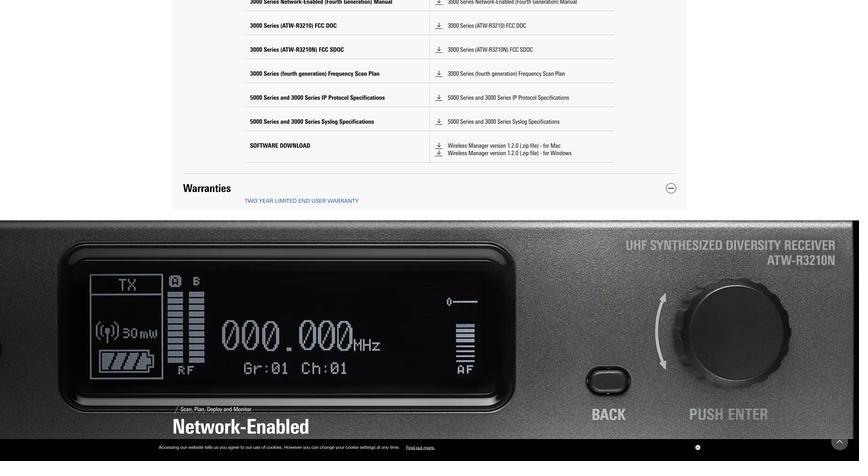 Task type: locate. For each thing, give the bounding box(es) containing it.
3000 series (atw-r3210n) fcc sdoc link
[[435, 46, 609, 53]]

1 horizontal spatial doc
[[516, 22, 526, 29]]

1 generation) from the left
[[299, 70, 327, 78]]

4 download image from the top
[[435, 150, 442, 157]]

1 for from the top
[[543, 142, 549, 150]]

download image
[[435, 0, 442, 5], [435, 22, 442, 29], [435, 94, 442, 102], [435, 118, 442, 126]]

1 horizontal spatial plan
[[555, 70, 565, 78]]

2 r3210) from the left
[[489, 22, 505, 29]]

our right to
[[245, 445, 252, 451]]

0 horizontal spatial 3000 series (fourth generation) frequency scan plan
[[250, 70, 380, 78]]

change
[[320, 445, 335, 451]]

3000
[[250, 22, 262, 29], [448, 22, 459, 29], [250, 46, 262, 53], [448, 46, 459, 53], [250, 70, 262, 78], [448, 70, 459, 78], [291, 94, 303, 102], [485, 94, 496, 102], [291, 118, 303, 126], [485, 118, 496, 126]]

1.2.0
[[507, 142, 518, 150], [507, 150, 518, 157]]

more.
[[423, 445, 435, 451]]

(fourth
[[280, 70, 297, 78], [475, 70, 490, 78]]

1 3000 series (atw-r3210n) fcc sdoc from the left
[[250, 46, 344, 53]]

user
[[311, 198, 326, 205]]

2 3000 series (atw-r3210) fcc doc from the left
[[448, 22, 526, 29]]

you left can
[[303, 445, 310, 451]]

2 frequency from the left
[[519, 70, 542, 78]]

manager for wireless manager version 1.2.0 (.zip file) - for mac
[[468, 142, 489, 150]]

wireless manager version 1.2.0 (.zip file) - for mac
[[448, 142, 561, 150]]

and
[[280, 94, 290, 102], [475, 94, 484, 102], [280, 118, 290, 126], [475, 118, 484, 126]]

for for windows
[[543, 150, 549, 157]]

2 wireless from the top
[[448, 150, 467, 157]]

r3210n)
[[296, 46, 317, 53], [489, 46, 508, 53]]

0 horizontal spatial sdoc
[[330, 46, 344, 53]]

1 horizontal spatial 5000 series and 3000 series syslog specifications
[[448, 118, 560, 126]]

warranty
[[327, 198, 359, 205]]

you
[[220, 445, 227, 451], [303, 445, 310, 451]]

minus image
[[668, 186, 674, 192]]

download image for 5000 series and 3000 series syslog specifications
[[435, 118, 442, 126]]

1 horizontal spatial r3210)
[[489, 22, 505, 29]]

0 horizontal spatial r3210)
[[296, 22, 313, 29]]

1 r3210) from the left
[[296, 22, 313, 29]]

tells
[[205, 445, 213, 451]]

4 download image from the top
[[435, 118, 442, 126]]

r3210)
[[296, 22, 313, 29], [489, 22, 505, 29]]

cross image
[[696, 447, 699, 450]]

us
[[214, 445, 218, 451]]

2 protocol from the left
[[518, 94, 537, 102]]

2 doc from the left
[[516, 22, 526, 29]]

0 horizontal spatial ip
[[322, 94, 327, 102]]

generation)
[[299, 70, 327, 78], [492, 70, 517, 78]]

1 - from the top
[[540, 142, 542, 150]]

download
[[280, 142, 310, 150]]

1 horizontal spatial you
[[303, 445, 310, 451]]

3 download image from the top
[[435, 142, 442, 150]]

2 download image from the top
[[435, 70, 442, 78]]

specifications
[[350, 94, 385, 102], [538, 94, 569, 102], [339, 118, 374, 126], [528, 118, 560, 126]]

1 (fourth from the left
[[280, 70, 297, 78]]

0 horizontal spatial 3000 series (atw-r3210n) fcc sdoc
[[250, 46, 344, 53]]

file) for windows
[[530, 150, 539, 157]]

0 horizontal spatial 5000 series and 3000 series ip protocol specifications
[[250, 94, 385, 102]]

2 generation) from the left
[[492, 70, 517, 78]]

1 horizontal spatial 5000 series and 3000 series ip protocol specifications
[[448, 94, 569, 102]]

- for mac
[[540, 142, 542, 150]]

scan
[[355, 70, 367, 78], [543, 70, 554, 78]]

syslog
[[322, 118, 338, 126], [512, 118, 527, 126]]

- for windows
[[540, 150, 542, 157]]

out
[[416, 445, 422, 451]]

manager
[[468, 142, 489, 150], [468, 150, 489, 157]]

(.zip for windows
[[520, 150, 529, 157]]

software download
[[250, 142, 310, 150]]

2 download image from the top
[[435, 22, 442, 29]]

5000 series and 3000 series syslog specifications
[[250, 118, 374, 126], [448, 118, 560, 126]]

2 3000 series (atw-r3210n) fcc sdoc from the left
[[448, 46, 533, 53]]

0 horizontal spatial our
[[180, 445, 187, 451]]

0 horizontal spatial syslog
[[322, 118, 338, 126]]

download image for 3000 series (atw-r3210n) fcc sdoc
[[435, 46, 442, 53]]

2 r3210n) from the left
[[489, 46, 508, 53]]

1 horizontal spatial 3000 series (fourth generation) frequency scan plan
[[448, 70, 565, 78]]

0 horizontal spatial 3000 series (atw-r3210) fcc doc
[[250, 22, 337, 29]]

0 horizontal spatial frequency
[[328, 70, 353, 78]]

our
[[180, 445, 187, 451], [245, 445, 252, 451]]

(.zip
[[520, 142, 529, 150], [520, 150, 529, 157]]

cookies.
[[267, 445, 283, 451]]

1 horizontal spatial r3210n)
[[489, 46, 508, 53]]

ip
[[322, 94, 327, 102], [512, 94, 517, 102]]

wireless for wireless manager version 1.2.0 (.zip file) - for windows
[[448, 150, 467, 157]]

protocol
[[328, 94, 349, 102], [518, 94, 537, 102]]

2 for from the top
[[543, 150, 549, 157]]

file)
[[530, 142, 539, 150], [530, 150, 539, 157]]

1 manager from the top
[[468, 142, 489, 150]]

for for mac
[[543, 142, 549, 150]]

0 horizontal spatial r3210n)
[[296, 46, 317, 53]]

series
[[264, 22, 279, 29], [460, 22, 474, 29], [264, 46, 279, 53], [460, 46, 474, 53], [264, 70, 279, 78], [460, 70, 474, 78], [264, 94, 279, 102], [305, 94, 320, 102], [460, 94, 474, 102], [497, 94, 511, 102], [264, 118, 279, 126], [305, 118, 320, 126], [460, 118, 474, 126], [497, 118, 511, 126]]

0 horizontal spatial (fourth
[[280, 70, 297, 78]]

manager for wireless manager version 1.2.0 (.zip file) - for windows
[[468, 150, 489, 157]]

sdoc
[[330, 46, 344, 53], [520, 46, 533, 53]]

any
[[382, 445, 389, 451]]

download image for 5000 series and 3000 series ip protocol specifications
[[435, 94, 442, 102]]

version for wireless manager version 1.2.0 (.zip file) - for mac
[[490, 142, 506, 150]]

1 horizontal spatial generation)
[[492, 70, 517, 78]]

wireless manager version 1.2.0 (.zip file) - for windows
[[448, 150, 572, 157]]

0 horizontal spatial plan
[[369, 70, 380, 78]]

(atw-
[[280, 22, 296, 29], [475, 22, 489, 29], [280, 46, 296, 53], [475, 46, 489, 53]]

2 (.zip from the top
[[520, 150, 529, 157]]

5000 series and 3000 series syslog specifications up "wireless manager version 1.2.0 (.zip file) - for mac"
[[448, 118, 560, 126]]

-
[[540, 142, 542, 150], [540, 150, 542, 157]]

1 (.zip from the top
[[520, 142, 529, 150]]

agree
[[228, 445, 239, 451]]

however
[[284, 445, 302, 451]]

wireless manager version 1.2.0 (.zip file) - for windows link
[[435, 150, 609, 157]]

1 horizontal spatial 3000 series (atw-r3210) fcc doc
[[448, 22, 526, 29]]

2 plan from the left
[[555, 70, 565, 78]]

0 horizontal spatial protocol
[[328, 94, 349, 102]]

1 1.2.0 from the top
[[507, 142, 518, 150]]

2 manager from the top
[[468, 150, 489, 157]]

1 horizontal spatial frequency
[[519, 70, 542, 78]]

3000 series (fourth generation) frequency scan plan
[[250, 70, 380, 78], [448, 70, 565, 78]]

0 horizontal spatial 5000 series and 3000 series syslog specifications
[[250, 118, 374, 126]]

3000 series (atw-r3210n) fcc sdoc
[[250, 46, 344, 53], [448, 46, 533, 53]]

1 horizontal spatial our
[[245, 445, 252, 451]]

2 version from the top
[[490, 150, 506, 157]]

website
[[188, 445, 204, 451]]

fcc
[[315, 22, 324, 29], [506, 22, 515, 29], [319, 46, 328, 53], [510, 46, 519, 53]]

1 horizontal spatial 3000 series (atw-r3210n) fcc sdoc
[[448, 46, 533, 53]]

download image for wireless manager version 1.2.0 (.zip file) - for mac
[[435, 142, 442, 150]]

1 version from the top
[[490, 142, 506, 150]]

wireless
[[448, 142, 467, 150], [448, 150, 467, 157]]

2 file) from the top
[[530, 150, 539, 157]]

1 horizontal spatial sdoc
[[520, 46, 533, 53]]

1 file) from the top
[[530, 142, 539, 150]]

version
[[490, 142, 506, 150], [490, 150, 506, 157]]

3000 series (atw-r3210) fcc doc
[[250, 22, 337, 29], [448, 22, 526, 29]]

accessing our website tells us you agree to our use of cookies. however you can change your cookie settings at any time.
[[159, 445, 401, 451]]

1 horizontal spatial (fourth
[[475, 70, 490, 78]]

1.2.0 for windows
[[507, 150, 518, 157]]

time.
[[390, 445, 400, 451]]

you right us
[[220, 445, 227, 451]]

settings
[[360, 445, 375, 451]]

1 syslog from the left
[[322, 118, 338, 126]]

2 - from the top
[[540, 150, 542, 157]]

2 our from the left
[[245, 445, 252, 451]]

download image
[[435, 46, 442, 53], [435, 70, 442, 78], [435, 142, 442, 150], [435, 150, 442, 157]]

our left website
[[180, 445, 187, 451]]

of
[[261, 445, 265, 451]]

0 horizontal spatial scan
[[355, 70, 367, 78]]

0 horizontal spatial doc
[[326, 22, 337, 29]]

0 horizontal spatial you
[[220, 445, 227, 451]]

1 horizontal spatial protocol
[[518, 94, 537, 102]]

for
[[543, 142, 549, 150], [543, 150, 549, 157]]

1 ip from the left
[[322, 94, 327, 102]]

1 horizontal spatial scan
[[543, 70, 554, 78]]

3 download image from the top
[[435, 94, 442, 102]]

doc
[[326, 22, 337, 29], [516, 22, 526, 29]]

1 horizontal spatial ip
[[512, 94, 517, 102]]

file) for mac
[[530, 142, 539, 150]]

0 horizontal spatial generation)
[[299, 70, 327, 78]]

5000
[[250, 94, 262, 102], [448, 94, 459, 102], [250, 118, 262, 126], [448, 118, 459, 126]]

1 wireless from the top
[[448, 142, 467, 150]]

1 horizontal spatial syslog
[[512, 118, 527, 126]]

1 scan from the left
[[355, 70, 367, 78]]

5000 series and 3000 series ip protocol specifications
[[250, 94, 385, 102], [448, 94, 569, 102]]

5000 series and 3000 series ip protocol specifications link
[[435, 94, 609, 102]]

5000 series and 3000 series syslog specifications up download on the left of page
[[250, 118, 374, 126]]

download image for 3000 series (atw-r3210) fcc doc
[[435, 22, 442, 29]]

plan
[[369, 70, 380, 78], [555, 70, 565, 78]]

2 1.2.0 from the top
[[507, 150, 518, 157]]

warranties
[[183, 182, 231, 195]]

1 download image from the top
[[435, 46, 442, 53]]

frequency
[[328, 70, 353, 78], [519, 70, 542, 78]]



Task type: describe. For each thing, give the bounding box(es) containing it.
2 syslog from the left
[[512, 118, 527, 126]]

2 sdoc from the left
[[520, 46, 533, 53]]

2 you from the left
[[303, 445, 310, 451]]

1 protocol from the left
[[328, 94, 349, 102]]

1.2.0 for mac
[[507, 142, 518, 150]]

end
[[298, 198, 310, 205]]

1 3000 series (fourth generation) frequency scan plan from the left
[[250, 70, 380, 78]]

(.zip for mac
[[520, 142, 529, 150]]

use
[[253, 445, 260, 451]]

1 r3210n) from the left
[[296, 46, 317, 53]]

2 ip from the left
[[512, 94, 517, 102]]

2 5000 series and 3000 series syslog specifications from the left
[[448, 118, 560, 126]]

find out more.
[[406, 445, 435, 451]]

download image for 3000 series (fourth generation) frequency scan plan
[[435, 70, 442, 78]]

version for wireless manager version 1.2.0 (.zip file) - for windows
[[490, 150, 506, 157]]

3000 series (atw-r3210) fcc doc link
[[435, 22, 609, 29]]

limited
[[275, 198, 297, 205]]

accessing
[[159, 445, 179, 451]]

arrow up image
[[837, 440, 843, 446]]

mac
[[551, 142, 561, 150]]

1 our from the left
[[180, 445, 187, 451]]

download image for wireless manager version 1.2.0 (.zip file) - for windows
[[435, 150, 442, 157]]

2 5000 series and 3000 series ip protocol specifications from the left
[[448, 94, 569, 102]]

two
[[245, 198, 258, 205]]

cookie
[[346, 445, 359, 451]]

to
[[240, 445, 244, 451]]

two year limited end user warranty link
[[245, 198, 359, 205]]

1 you from the left
[[220, 445, 227, 451]]

3000 series (fourth generation) frequency scan plan link
[[435, 70, 609, 78]]

2 (fourth from the left
[[475, 70, 490, 78]]

software
[[250, 142, 278, 150]]

1 sdoc from the left
[[330, 46, 344, 53]]

windows
[[551, 150, 572, 157]]

1 doc from the left
[[326, 22, 337, 29]]

2 3000 series (fourth generation) frequency scan plan from the left
[[448, 70, 565, 78]]

2 scan from the left
[[543, 70, 554, 78]]

1 download image from the top
[[435, 0, 442, 5]]

at
[[377, 445, 380, 451]]

wireless manager version 1.2.0 (.zip file) - for mac link
[[435, 142, 609, 150]]

year
[[259, 198, 273, 205]]

1 5000 series and 3000 series syslog specifications from the left
[[250, 118, 374, 126]]

find
[[406, 445, 415, 451]]

1 5000 series and 3000 series ip protocol specifications from the left
[[250, 94, 385, 102]]

1 plan from the left
[[369, 70, 380, 78]]

find out more. link
[[401, 443, 440, 453]]

1 frequency from the left
[[328, 70, 353, 78]]

two year limited end user warranty
[[245, 198, 359, 205]]

5000 series and 3000 series syslog specifications link
[[435, 118, 609, 126]]

can
[[311, 445, 319, 451]]

1 3000 series (atw-r3210) fcc doc from the left
[[250, 22, 337, 29]]

your
[[336, 445, 344, 451]]

wireless for wireless manager version 1.2.0 (.zip file) - for mac
[[448, 142, 467, 150]]



Task type: vqa. For each thing, say whether or not it's contained in the screenshot.
3000
yes



